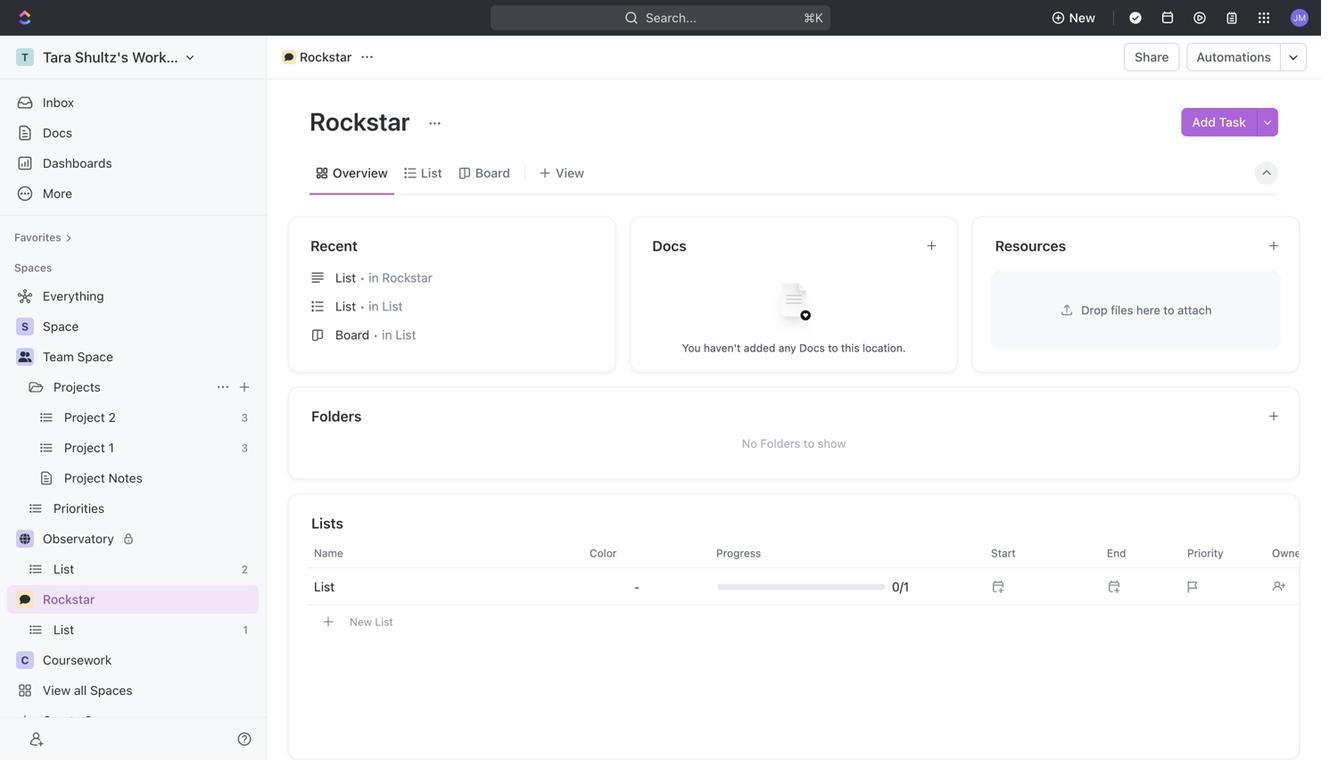 Task type: locate. For each thing, give the bounding box(es) containing it.
2 vertical spatial space
[[85, 713, 120, 728]]

no
[[742, 437, 757, 450]]

0 horizontal spatial new
[[350, 616, 372, 628]]

here
[[1136, 303, 1161, 317]]

board down list • in list
[[335, 327, 369, 342]]

rockstar up overview
[[310, 107, 415, 136]]

comment image
[[285, 53, 294, 62]]

rockstar link
[[277, 46, 356, 68], [43, 585, 255, 614]]

0 horizontal spatial docs
[[43, 125, 72, 140]]

tara shultz's workspace
[[43, 49, 206, 66]]

notes
[[108, 471, 143, 485]]

2 inside project 2 'link'
[[108, 410, 116, 425]]

1 horizontal spatial new
[[1069, 10, 1096, 25]]

0 vertical spatial project
[[64, 410, 105, 425]]

1 horizontal spatial board
[[475, 165, 510, 180]]

priorities
[[54, 501, 104, 516]]

space inside team space link
[[77, 349, 113, 364]]

1 horizontal spatial view
[[556, 165, 584, 180]]

name button
[[307, 539, 579, 567]]

name
[[314, 547, 343, 559]]

1 vertical spatial board
[[335, 327, 369, 342]]

0 vertical spatial •
[[360, 271, 365, 285]]

to left show
[[804, 437, 815, 450]]

2 project from the top
[[64, 440, 105, 455]]

added
[[744, 342, 776, 354]]

project
[[64, 410, 105, 425], [64, 440, 105, 455], [64, 471, 105, 485]]

2 vertical spatial to
[[804, 437, 815, 450]]

space up projects
[[77, 349, 113, 364]]

1 3 from the top
[[241, 411, 248, 424]]

in for list • in rockstar
[[369, 270, 379, 285]]

in up list • in list
[[369, 270, 379, 285]]

spaces down the favorites
[[14, 261, 52, 274]]

• down list • in list
[[373, 328, 378, 342]]

project down project 2
[[64, 440, 105, 455]]

1 vertical spatial view
[[43, 683, 71, 698]]

lists
[[311, 515, 343, 532]]

user group image
[[18, 351, 32, 362]]

board • in list
[[335, 327, 416, 342]]

favorites button
[[7, 227, 79, 248]]

3 project from the top
[[64, 471, 105, 485]]

0 vertical spatial board
[[475, 165, 510, 180]]

0 horizontal spatial view
[[43, 683, 71, 698]]

• inside list • in list
[[360, 300, 365, 313]]

1 horizontal spatial spaces
[[90, 683, 132, 698]]

everything link
[[7, 282, 255, 310]]

color
[[590, 547, 617, 559]]

• for list • in list
[[360, 300, 365, 313]]

project up project 1
[[64, 410, 105, 425]]

new inside new "button"
[[1069, 10, 1096, 25]]

inbox link
[[7, 88, 259, 117]]

0 horizontal spatial spaces
[[14, 261, 52, 274]]

haven't
[[704, 342, 741, 354]]

to right 'here'
[[1164, 303, 1175, 317]]

0 vertical spatial view
[[556, 165, 584, 180]]

end
[[1107, 547, 1126, 559]]

any
[[779, 342, 796, 354]]

3 for 1
[[241, 442, 248, 454]]

this
[[841, 342, 860, 354]]

add task button
[[1182, 108, 1257, 136]]

1 vertical spatial rockstar link
[[43, 585, 255, 614]]

you
[[682, 342, 701, 354]]

space up team
[[43, 319, 79, 334]]

resources button
[[994, 235, 1253, 256]]

everything
[[43, 289, 104, 303]]

0 vertical spatial rockstar link
[[277, 46, 356, 68]]

space for team
[[77, 349, 113, 364]]

in for board • in list
[[382, 327, 392, 342]]

0 horizontal spatial to
[[804, 437, 815, 450]]

• inside list • in rockstar
[[360, 271, 365, 285]]

0 vertical spatial new
[[1069, 10, 1096, 25]]

projects link
[[54, 373, 209, 401]]

view inside sidebar navigation
[[43, 683, 71, 698]]

automations button
[[1188, 44, 1280, 70]]

resources
[[995, 237, 1066, 254]]

shultz's
[[75, 49, 128, 66]]

view all spaces
[[43, 683, 132, 698]]

spaces
[[14, 261, 52, 274], [90, 683, 132, 698]]

1 vertical spatial space
[[77, 349, 113, 364]]

new for new list
[[350, 616, 372, 628]]

progress
[[716, 547, 761, 559]]

project inside 'link'
[[64, 410, 105, 425]]

• up board • in list at the top of page
[[360, 300, 365, 313]]

project down project 1
[[64, 471, 105, 485]]

• for board • in list
[[373, 328, 378, 342]]

board for board
[[475, 165, 510, 180]]

0 vertical spatial 2
[[108, 410, 116, 425]]

• for list • in rockstar
[[360, 271, 365, 285]]

0 horizontal spatial 2
[[108, 410, 116, 425]]

1 vertical spatial project
[[64, 440, 105, 455]]

folders button
[[310, 405, 1253, 427]]

1 vertical spatial •
[[360, 300, 365, 313]]

1 vertical spatial to
[[828, 342, 838, 354]]

3
[[241, 411, 248, 424], [241, 442, 248, 454]]

tree containing everything
[[7, 282, 259, 735]]

1 vertical spatial 2
[[242, 563, 248, 575]]

1 vertical spatial new
[[350, 616, 372, 628]]

to
[[1164, 303, 1175, 317], [828, 342, 838, 354], [804, 437, 815, 450]]

2 vertical spatial •
[[373, 328, 378, 342]]

space inside space "link"
[[43, 319, 79, 334]]

0 vertical spatial to
[[1164, 303, 1175, 317]]

task
[[1219, 115, 1246, 129]]

view inside button
[[556, 165, 584, 180]]

0 vertical spatial docs
[[43, 125, 72, 140]]

0 vertical spatial 3
[[241, 411, 248, 424]]

0 horizontal spatial board
[[335, 327, 369, 342]]

•
[[360, 271, 365, 285], [360, 300, 365, 313], [373, 328, 378, 342]]

new inside button
[[350, 616, 372, 628]]

docs inside sidebar navigation
[[43, 125, 72, 140]]

globe image
[[20, 533, 30, 544]]

1 horizontal spatial folders
[[760, 437, 801, 450]]

space down view all spaces
[[85, 713, 120, 728]]

1 vertical spatial 1
[[243, 624, 248, 636]]

dashboards link
[[7, 149, 259, 178]]

1 project from the top
[[64, 410, 105, 425]]

rockstar right comment image
[[43, 592, 95, 607]]

location.
[[863, 342, 906, 354]]

in
[[369, 270, 379, 285], [369, 299, 379, 314], [382, 327, 392, 342]]

1 vertical spatial 3
[[241, 442, 248, 454]]

1 horizontal spatial to
[[828, 342, 838, 354]]

view left all on the left
[[43, 683, 71, 698]]

docs link
[[7, 119, 259, 147]]

2 vertical spatial in
[[382, 327, 392, 342]]

rockstar
[[300, 50, 352, 64], [310, 107, 415, 136], [382, 270, 433, 285], [43, 592, 95, 607]]

• up list • in list
[[360, 271, 365, 285]]

0 vertical spatial in
[[369, 270, 379, 285]]

1 horizontal spatial 1
[[243, 624, 248, 636]]

1
[[108, 440, 114, 455], [243, 624, 248, 636]]

owner button
[[1261, 539, 1321, 567]]

docs
[[43, 125, 72, 140], [652, 237, 687, 254], [799, 342, 825, 354]]

• inside board • in list
[[373, 328, 378, 342]]

0 vertical spatial folders
[[311, 408, 362, 425]]

view right board link
[[556, 165, 584, 180]]

start button
[[980, 539, 1096, 567]]

automations
[[1197, 50, 1271, 64]]

team space
[[43, 349, 113, 364]]

project 2
[[64, 410, 116, 425]]

0 vertical spatial space
[[43, 319, 79, 334]]

new
[[1069, 10, 1096, 25], [350, 616, 372, 628]]

t
[[21, 51, 29, 63]]

list • in list
[[335, 299, 403, 314]]

project 1 link
[[64, 434, 234, 462]]

add
[[1192, 115, 1216, 129]]

1 vertical spatial docs
[[652, 237, 687, 254]]

view for view all spaces
[[43, 683, 71, 698]]

show
[[818, 437, 846, 450]]

progress button
[[706, 539, 970, 567]]

board left view button
[[475, 165, 510, 180]]

in down list • in list
[[382, 327, 392, 342]]

2 3 from the top
[[241, 442, 248, 454]]

folders
[[311, 408, 362, 425], [760, 437, 801, 450]]

in up board • in list at the top of page
[[369, 299, 379, 314]]

space inside "create space" link
[[85, 713, 120, 728]]

to left this
[[828, 342, 838, 354]]

space for create
[[85, 713, 120, 728]]

0 horizontal spatial rockstar link
[[43, 585, 255, 614]]

space
[[43, 319, 79, 334], [77, 349, 113, 364], [85, 713, 120, 728]]

board
[[475, 165, 510, 180], [335, 327, 369, 342]]

tree
[[7, 282, 259, 735]]

0 horizontal spatial folders
[[311, 408, 362, 425]]

list link down observatory link
[[54, 555, 234, 583]]

new for new
[[1069, 10, 1096, 25]]

0 horizontal spatial 1
[[108, 440, 114, 455]]

start
[[991, 547, 1016, 559]]

2 vertical spatial project
[[64, 471, 105, 485]]

1 vertical spatial in
[[369, 299, 379, 314]]

0 vertical spatial 1
[[108, 440, 114, 455]]

2 horizontal spatial docs
[[799, 342, 825, 354]]

projects
[[54, 380, 101, 394]]

workspace
[[132, 49, 206, 66]]

view for view
[[556, 165, 584, 180]]

spaces right all on the left
[[90, 683, 132, 698]]



Task type: vqa. For each thing, say whether or not it's contained in the screenshot.
row
no



Task type: describe. For each thing, give the bounding box(es) containing it.
end button
[[1096, 539, 1177, 567]]

dropdown menu image
[[634, 580, 640, 594]]

board for board • in list
[[335, 327, 369, 342]]

list • in rockstar
[[335, 270, 433, 285]]

overview
[[333, 165, 388, 180]]

tara shultz's workspace, , element
[[16, 48, 34, 66]]

tara
[[43, 49, 71, 66]]

1 horizontal spatial docs
[[652, 237, 687, 254]]

files
[[1111, 303, 1133, 317]]

space, , element
[[16, 318, 34, 335]]

you haven't added any docs to this location.
[[682, 342, 906, 354]]

0/1
[[892, 579, 909, 594]]

add task
[[1192, 115, 1246, 129]]

new list button
[[307, 606, 1321, 637]]

project for project 1
[[64, 440, 105, 455]]

1 horizontal spatial 2
[[242, 563, 248, 575]]

team space link
[[43, 343, 255, 371]]

jm
[[1293, 12, 1306, 23]]

all
[[74, 683, 87, 698]]

view button
[[533, 161, 591, 186]]

1 vertical spatial folders
[[760, 437, 801, 450]]

overview link
[[329, 161, 388, 186]]

observatory link
[[43, 525, 255, 553]]

observatory
[[43, 531, 114, 546]]

list link up coursework link
[[54, 616, 236, 644]]

project for project 2
[[64, 410, 105, 425]]

project 1
[[64, 440, 114, 455]]

1 vertical spatial spaces
[[90, 683, 132, 698]]

more
[[43, 186, 72, 201]]

favorites
[[14, 231, 61, 244]]

2 vertical spatial docs
[[799, 342, 825, 354]]

drop
[[1081, 303, 1108, 317]]

2 horizontal spatial to
[[1164, 303, 1175, 317]]

inbox
[[43, 95, 74, 110]]

jm button
[[1286, 4, 1314, 32]]

create space
[[43, 713, 120, 728]]

board link
[[472, 161, 510, 186]]

new list
[[350, 616, 393, 628]]

priority button
[[1177, 539, 1261, 567]]

search...
[[646, 10, 697, 25]]

list inside button
[[375, 616, 393, 628]]

drop files here to attach
[[1081, 303, 1212, 317]]

comment image
[[20, 594, 30, 605]]

view all spaces link
[[7, 676, 255, 705]]

project notes
[[64, 471, 143, 485]]

owner
[[1272, 547, 1305, 559]]

priorities link
[[54, 494, 255, 523]]

share
[[1135, 50, 1169, 64]]

share button
[[1124, 43, 1180, 71]]

space link
[[43, 312, 255, 341]]

in for list • in list
[[369, 299, 379, 314]]

project for project notes
[[64, 471, 105, 485]]

s
[[21, 320, 29, 333]]

rockstar inside sidebar navigation
[[43, 592, 95, 607]]

sidebar navigation
[[0, 36, 270, 760]]

c
[[21, 654, 29, 666]]

lists button
[[310, 513, 1278, 534]]

folders inside button
[[311, 408, 362, 425]]

3 for 2
[[241, 411, 248, 424]]

1 horizontal spatial rockstar link
[[277, 46, 356, 68]]

tree inside sidebar navigation
[[7, 282, 259, 735]]

view button
[[533, 152, 591, 194]]

coursework
[[43, 653, 112, 667]]

team
[[43, 349, 74, 364]]

no most used docs image
[[758, 269, 830, 341]]

rockstar right comment icon in the top of the page
[[300, 50, 352, 64]]

color button
[[579, 539, 695, 567]]

coursework link
[[43, 646, 255, 674]]

create
[[43, 713, 81, 728]]

more button
[[7, 179, 259, 208]]

list link left board link
[[417, 161, 442, 186]]

project 2 link
[[64, 403, 234, 432]]

new button
[[1044, 4, 1106, 32]]

no folders to show
[[742, 437, 846, 450]]

coursework, , element
[[16, 651, 34, 669]]

dashboards
[[43, 156, 112, 170]]

rockstar up list • in list
[[382, 270, 433, 285]]

list link down name
[[314, 579, 335, 594]]

recent
[[310, 237, 358, 254]]

attach
[[1178, 303, 1212, 317]]

project notes link
[[64, 464, 255, 492]]

⌘k
[[804, 10, 823, 25]]

0 vertical spatial spaces
[[14, 261, 52, 274]]

create space link
[[7, 707, 255, 735]]

priority
[[1187, 547, 1224, 559]]



